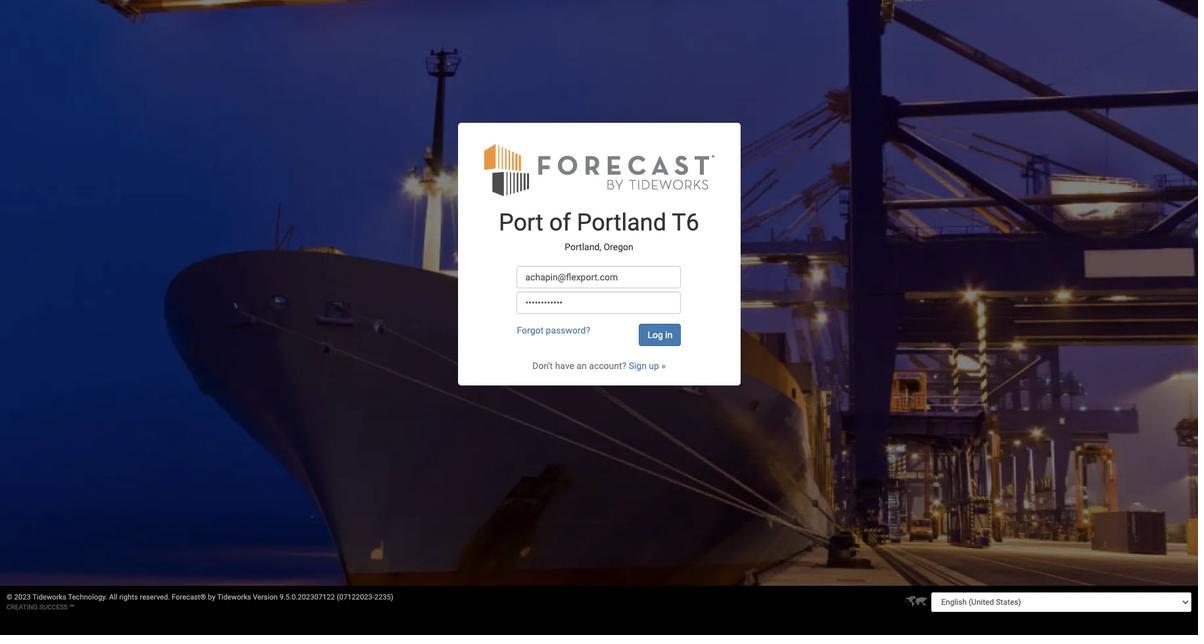 Task type: locate. For each thing, give the bounding box(es) containing it.
password?
[[546, 325, 590, 336]]

2235)
[[374, 593, 393, 602]]

(07122023-
[[337, 593, 374, 602]]

Password password field
[[517, 292, 681, 314]]

version
[[253, 593, 278, 602]]

don't
[[532, 361, 553, 371]]

by
[[208, 593, 215, 602]]

1 horizontal spatial tideworks
[[217, 593, 251, 602]]

©
[[7, 593, 12, 602]]

forgot
[[517, 325, 544, 336]]

technology.
[[68, 593, 107, 602]]

© 2023 tideworks technology. all rights reserved. forecast® by tideworks version 9.5.0.202307122 (07122023-2235) creating success ℠
[[7, 593, 393, 611]]

forgot password? link
[[517, 325, 590, 336]]

in
[[665, 330, 673, 340]]

sign
[[629, 361, 647, 371]]

an
[[577, 361, 587, 371]]

don't have an account? sign up »
[[532, 361, 666, 371]]

portland
[[577, 209, 666, 236]]

»
[[661, 361, 666, 371]]

tideworks up success at the left of page
[[32, 593, 66, 602]]

sign up » link
[[629, 361, 666, 371]]

port
[[499, 209, 543, 236]]

0 horizontal spatial tideworks
[[32, 593, 66, 602]]

1 tideworks from the left
[[32, 593, 66, 602]]

port of portland t6 portland, oregon
[[499, 209, 699, 253]]

forecast® by tideworks image
[[484, 142, 714, 197]]

up
[[649, 361, 659, 371]]

oregon
[[604, 242, 633, 253]]

success
[[39, 604, 68, 611]]

2023
[[14, 593, 31, 602]]

tideworks
[[32, 593, 66, 602], [217, 593, 251, 602]]

2 tideworks from the left
[[217, 593, 251, 602]]

tideworks right the 'by'
[[217, 593, 251, 602]]

℠
[[69, 604, 74, 611]]



Task type: describe. For each thing, give the bounding box(es) containing it.
9.5.0.202307122
[[280, 593, 335, 602]]

account?
[[589, 361, 626, 371]]

forgot password? log in
[[517, 325, 673, 340]]

forecast®
[[172, 593, 206, 602]]

reserved.
[[140, 593, 170, 602]]

creating
[[7, 604, 38, 611]]

portland,
[[565, 242, 601, 253]]

log
[[648, 330, 663, 340]]

of
[[549, 209, 571, 236]]

all
[[109, 593, 117, 602]]

Email or username text field
[[517, 266, 681, 288]]

log in button
[[639, 324, 681, 346]]

t6
[[672, 209, 699, 236]]

have
[[555, 361, 574, 371]]

rights
[[119, 593, 138, 602]]



